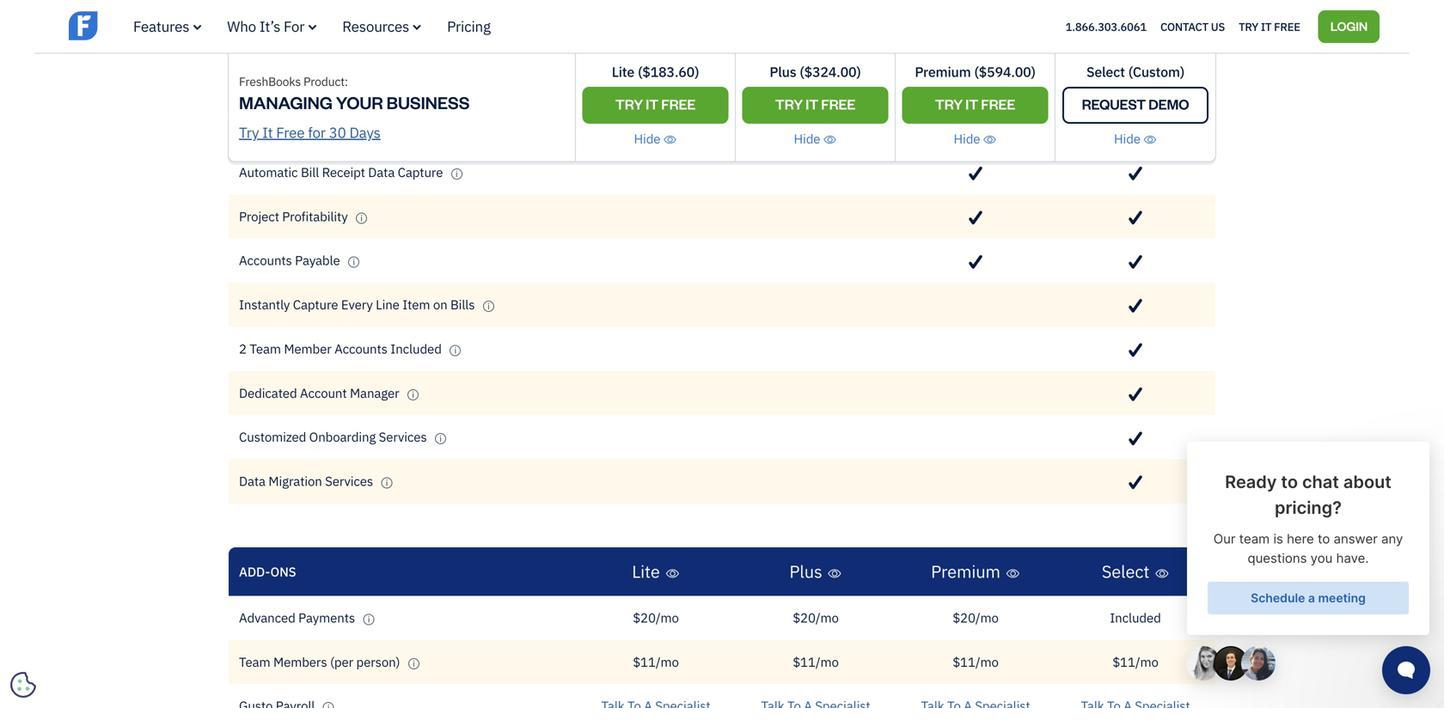 Task type: locate. For each thing, give the bounding box(es) containing it.
data for bill
[[368, 164, 395, 180]]

checkmark image for project profitability
[[1129, 211, 1142, 225]]

3 try it free from the left
[[935, 95, 1015, 113]]

2 horizontal spatial $20/mo
[[953, 609, 999, 626]]

try left it
[[1239, 19, 1258, 34]]

0 vertical spatial receipt
[[352, 75, 396, 92]]

select inside add-ons element
[[1102, 561, 1149, 583]]

checkmark image for customized onboarding services
[[1129, 431, 1142, 446]]

checkmark image
[[969, 78, 982, 93], [1129, 78, 1142, 93], [809, 122, 822, 137], [1129, 211, 1142, 225], [969, 255, 982, 269], [1129, 255, 1142, 269], [1129, 299, 1142, 313], [1129, 343, 1142, 358], [1129, 387, 1142, 402], [1129, 431, 1142, 446]]

try it free down plus ($324.00)
[[775, 95, 855, 113]]

try for lite ($183.60)
[[615, 95, 643, 113]]

1 try it free from the left
[[615, 95, 696, 113]]

checkmark image for 2 team member accounts included
[[1129, 343, 1142, 358]]

team inside add-ons element
[[239, 654, 270, 670]]

member
[[284, 340, 332, 357]]

premium inside add-ons element
[[931, 561, 1000, 583]]

1 horizontal spatial accounts
[[334, 340, 388, 357]]

0 vertical spatial plus
[[770, 63, 796, 81]]

try it free link down plus ($324.00)
[[742, 87, 888, 124]]

try down plus ($324.00)
[[775, 95, 803, 113]]

0 vertical spatial automatic
[[239, 75, 298, 92]]

2 try it free from the left
[[775, 95, 855, 113]]

$11/mo
[[633, 654, 679, 670], [793, 654, 839, 670], [953, 654, 999, 670], [1112, 654, 1158, 670]]

members
[[273, 654, 327, 670]]

automatic for automatic bill receipt data capture
[[239, 164, 298, 180]]

0 vertical spatial account
[[402, 120, 449, 136]]

migration
[[269, 473, 322, 490]]

try it free down lite ($183.60)
[[615, 95, 696, 113]]

1 horizontal spatial try it free link
[[742, 87, 888, 124]]

2 horizontal spatial try it free link
[[902, 87, 1048, 124]]

1 vertical spatial included
[[1110, 609, 1161, 626]]

data down 'days'
[[368, 164, 395, 180]]

0 vertical spatial capture
[[428, 75, 473, 92]]

receipt
[[352, 75, 396, 92], [322, 164, 365, 180]]

receipt for expense
[[352, 75, 396, 92]]

try down managing
[[239, 123, 259, 142]]

try it free link for ($183.60)
[[582, 87, 728, 124]]

accounts
[[239, 252, 292, 269], [334, 340, 388, 357]]

1 vertical spatial account
[[300, 384, 347, 401]]

0 horizontal spatial accounts
[[239, 252, 292, 269]]

to
[[359, 120, 370, 136]]

plus for plus
[[789, 561, 822, 583]]

resources
[[342, 17, 409, 36]]

(per
[[330, 654, 353, 670]]

0 vertical spatial select
[[1086, 63, 1125, 81]]

0 vertical spatial accounts
[[239, 252, 292, 269]]

add-ons element
[[229, 548, 1215, 708]]

0 horizontal spatial services
[[325, 473, 373, 490]]

team right '2'
[[250, 340, 281, 357]]

2 horizontal spatial try it free
[[935, 95, 1015, 113]]

select for select (custom)
[[1086, 63, 1125, 81]]

try it free down premium ($594.00) at top right
[[935, 95, 1015, 113]]

capture down pricing link
[[428, 75, 473, 92]]

email receipts right to your account
[[239, 120, 449, 136]]

capture down the your
[[398, 164, 443, 180]]

free down ($183.60)
[[661, 95, 696, 113]]

account down business
[[402, 120, 449, 136]]

select
[[1086, 63, 1125, 81], [1102, 561, 1149, 583]]

automatic
[[239, 75, 298, 92], [239, 164, 298, 180]]

capture for automatic expense receipt data capture
[[428, 75, 473, 92]]

free right it
[[1274, 19, 1300, 34]]

receipt right bill
[[322, 164, 365, 180]]

every
[[341, 296, 373, 313]]

accountant
[[239, 31, 304, 48]]

0 horizontal spatial data
[[239, 473, 266, 490]]

2 try it free link from the left
[[742, 87, 888, 124]]

included
[[390, 340, 442, 357], [1110, 609, 1161, 626]]

it down lite ($183.60)
[[646, 95, 659, 113]]

data
[[399, 75, 425, 92], [368, 164, 395, 180], [239, 473, 266, 490]]

1 vertical spatial plus
[[789, 561, 822, 583]]

try
[[1239, 19, 1258, 34], [615, 95, 643, 113], [775, 95, 803, 113], [935, 95, 963, 113], [239, 123, 259, 142]]

services down onboarding
[[325, 473, 373, 490]]

lite ($183.60)
[[612, 63, 699, 81]]

select for select
[[1102, 561, 1149, 583]]

data up the your
[[399, 75, 425, 92]]

email
[[239, 120, 271, 136]]

1 vertical spatial premium
[[931, 561, 1000, 583]]

1 vertical spatial accounts
[[334, 340, 388, 357]]

it down plus ($324.00)
[[806, 95, 818, 113]]

1 vertical spatial data
[[368, 164, 395, 180]]

0 horizontal spatial try it free link
[[582, 87, 728, 124]]

capture
[[428, 75, 473, 92], [398, 164, 443, 180], [293, 296, 338, 313]]

try it free link for ($324.00)
[[742, 87, 888, 124]]

it
[[646, 95, 659, 113], [806, 95, 818, 113], [965, 95, 978, 113], [262, 123, 273, 142]]

1 try it free link from the left
[[582, 87, 728, 124]]

access
[[307, 31, 347, 48]]

i for team members (per person)
[[413, 658, 415, 669]]

$20/mo
[[633, 609, 679, 626], [793, 609, 839, 626], [953, 609, 999, 626]]

1 vertical spatial capture
[[398, 164, 443, 180]]

0 horizontal spatial try it free
[[615, 95, 696, 113]]

plus inside add-ons element
[[789, 561, 822, 583]]

try it free for ($594.00)
[[935, 95, 1015, 113]]

free
[[1274, 19, 1300, 34], [661, 95, 696, 113], [821, 95, 855, 113], [981, 95, 1015, 113], [276, 123, 305, 142]]

1 vertical spatial team
[[239, 654, 270, 670]]

services
[[379, 429, 427, 445], [325, 473, 373, 490]]

free left the for
[[276, 123, 305, 142]]

0 vertical spatial included
[[390, 340, 442, 357]]

3 try it free link from the left
[[902, 87, 1048, 124]]

checkmark image for dedicated account manager
[[1129, 387, 1142, 402]]

login
[[1330, 17, 1368, 34]]

0 vertical spatial lite
[[612, 63, 634, 81]]

cookie preferences image
[[10, 672, 36, 698]]

it down premium ($594.00) at top right
[[965, 95, 978, 113]]

1 horizontal spatial included
[[1110, 609, 1161, 626]]

services for migration
[[325, 473, 373, 490]]

accounts up "instantly"
[[239, 252, 292, 269]]

for
[[284, 17, 304, 36]]

2 $11/mo from the left
[[793, 654, 839, 670]]

try down lite ($183.60)
[[615, 95, 643, 113]]

try it free link down lite ($183.60)
[[582, 87, 728, 124]]

try it free link
[[582, 87, 728, 124], [742, 87, 888, 124], [902, 87, 1048, 124]]

team left members
[[239, 654, 270, 670]]

free down '($324.00)'
[[821, 95, 855, 113]]

data left migration
[[239, 473, 266, 490]]

1 vertical spatial automatic
[[239, 164, 298, 180]]

lite inside add-ons element
[[632, 561, 660, 583]]

freshbooks logo image
[[69, 9, 202, 42]]

resources link
[[342, 17, 421, 36]]

1 horizontal spatial data
[[368, 164, 395, 180]]

your
[[373, 120, 399, 136]]

2 vertical spatial data
[[239, 473, 266, 490]]

it for ($324.00)
[[806, 95, 818, 113]]

30
[[329, 123, 346, 142]]

lite for lite
[[632, 561, 660, 583]]

it left receipts
[[262, 123, 273, 142]]

automatic left bill
[[239, 164, 298, 180]]

i for automatic bill receipt data capture
[[456, 168, 458, 179]]

try it free for ($183.60)
[[615, 95, 696, 113]]

try it free
[[1239, 19, 1300, 34]]

data migration services
[[239, 473, 376, 490]]

bill
[[301, 164, 319, 180]]

item
[[402, 296, 430, 313]]

try down premium ($594.00) at top right
[[935, 95, 963, 113]]

0 vertical spatial services
[[379, 429, 427, 445]]

customized
[[239, 429, 306, 445]]

checkmark image
[[809, 78, 822, 93], [969, 122, 982, 137], [1129, 122, 1142, 137], [969, 166, 982, 181], [1129, 166, 1142, 181], [969, 211, 982, 225], [1129, 475, 1142, 490]]

team
[[250, 340, 281, 357], [239, 654, 270, 670]]

login link
[[1318, 10, 1380, 43]]

try it free link down premium ($594.00) at top right
[[902, 87, 1048, 124]]

i
[[456, 168, 458, 179], [360, 213, 363, 223], [353, 257, 355, 267], [487, 301, 490, 312], [454, 345, 456, 356], [412, 389, 414, 400], [439, 433, 442, 444], [386, 477, 388, 488], [368, 614, 370, 625], [413, 658, 415, 669]]

1 horizontal spatial account
[[402, 120, 449, 136]]

free down ($594.00)
[[981, 95, 1015, 113]]

1 vertical spatial receipt
[[322, 164, 365, 180]]

accounts down instantly capture every line item on bills
[[334, 340, 388, 357]]

payments
[[298, 609, 355, 626]]

product:
[[303, 73, 348, 89]]

1 vertical spatial select
[[1102, 561, 1149, 583]]

capture left "every"
[[293, 296, 338, 313]]

free for premium ($594.00)
[[981, 95, 1015, 113]]

0 horizontal spatial account
[[300, 384, 347, 401]]

free for plus ($324.00)
[[821, 95, 855, 113]]

account up customized onboarding services
[[300, 384, 347, 401]]

1 vertical spatial lite
[[632, 561, 660, 583]]

cookie consent banner dialog
[[13, 497, 271, 695]]

2 automatic from the top
[[239, 164, 298, 180]]

3 $11/mo from the left
[[953, 654, 999, 670]]

team members (per person)
[[239, 654, 403, 670]]

data for expense
[[399, 75, 425, 92]]

i for 2 team member accounts included
[[454, 345, 456, 356]]

2 horizontal spatial data
[[399, 75, 425, 92]]

0 horizontal spatial $20/mo
[[633, 609, 679, 626]]

receipt up to
[[352, 75, 396, 92]]

1 horizontal spatial try it free
[[775, 95, 855, 113]]

checkmark image for accounts payable
[[1129, 255, 1142, 269]]

0 vertical spatial premium
[[915, 63, 971, 81]]

select (custom)
[[1086, 63, 1184, 81]]

features link
[[133, 17, 201, 36]]

plus
[[770, 63, 796, 81], [789, 561, 822, 583]]

1 automatic from the top
[[239, 75, 298, 92]]

automatic down the accountant
[[239, 75, 298, 92]]

2 $20/mo from the left
[[793, 609, 839, 626]]

receipts
[[274, 120, 323, 136]]

services down manager
[[379, 429, 427, 445]]

request demo
[[1082, 95, 1189, 113]]

1 vertical spatial services
[[325, 473, 373, 490]]

2
[[239, 340, 247, 357]]

premium for premium ($594.00)
[[915, 63, 971, 81]]

try for premium ($594.00)
[[935, 95, 963, 113]]

1 horizontal spatial services
[[379, 429, 427, 445]]

account
[[402, 120, 449, 136], [300, 384, 347, 401]]

try it free for 30 days
[[239, 123, 381, 142]]

i for dedicated account manager
[[412, 389, 414, 400]]

expense
[[301, 75, 349, 92]]

free for lite ($183.60)
[[661, 95, 696, 113]]

0 vertical spatial data
[[399, 75, 425, 92]]

lite
[[612, 63, 634, 81], [632, 561, 660, 583]]

1 horizontal spatial $20/mo
[[793, 609, 839, 626]]

automatic for automatic expense receipt data capture
[[239, 75, 298, 92]]

premium
[[915, 63, 971, 81], [931, 561, 1000, 583]]

0 vertical spatial team
[[250, 340, 281, 357]]



Task type: describe. For each thing, give the bounding box(es) containing it.
features
[[133, 17, 189, 36]]

manager
[[350, 384, 399, 401]]

line
[[376, 296, 400, 313]]

it for ($594.00)
[[965, 95, 978, 113]]

try it free link for ($594.00)
[[902, 87, 1048, 124]]

dedicated account manager
[[239, 384, 402, 401]]

request demo link
[[1062, 87, 1209, 124]]

checkmark image for instantly capture every line item on bills
[[1129, 299, 1142, 313]]

dedicated
[[239, 384, 297, 401]]

add-
[[239, 563, 270, 580]]

plus for plus ($324.00)
[[770, 63, 796, 81]]

premium for premium
[[931, 561, 1000, 583]]

add-ons
[[239, 563, 296, 580]]

it for ($183.60)
[[646, 95, 659, 113]]

i for instantly capture every line item on bills
[[487, 301, 490, 312]]

request
[[1082, 95, 1146, 113]]

us
[[1211, 19, 1225, 34]]

pricing
[[447, 17, 491, 36]]

i for accounts payable
[[353, 257, 355, 267]]

it
[[1261, 19, 1272, 34]]

i for advanced payments
[[368, 614, 370, 625]]

try it free for 30 days link
[[239, 123, 381, 142]]

services for onboarding
[[379, 429, 427, 445]]

instantly capture every line item on bills
[[239, 296, 478, 313]]

i for customized onboarding services
[[439, 433, 442, 444]]

($324.00)
[[800, 63, 861, 81]]

right
[[326, 120, 356, 136]]

pricing link
[[447, 17, 491, 36]]

contact
[[1160, 19, 1208, 34]]

0 horizontal spatial included
[[390, 340, 442, 357]]

4 $11/mo from the left
[[1112, 654, 1158, 670]]

project
[[239, 208, 279, 225]]

receipt for bill
[[322, 164, 365, 180]]

included inside add-ons element
[[1110, 609, 1161, 626]]

accounts payable
[[239, 252, 343, 269]]

profitability
[[282, 208, 348, 225]]

your
[[336, 91, 383, 114]]

plus ($324.00)
[[770, 63, 861, 81]]

business
[[386, 91, 470, 114]]

2 vertical spatial capture
[[293, 296, 338, 313]]

project profitability
[[239, 208, 351, 225]]

($594.00)
[[974, 63, 1035, 81]]

days
[[349, 123, 381, 142]]

1.866.303.6061 link
[[1066, 19, 1147, 34]]

checkmark image for automatic expense receipt data capture
[[1129, 78, 1142, 93]]

1.866.303.6061
[[1066, 19, 1147, 34]]

who
[[227, 17, 256, 36]]

accountant access link
[[239, 31, 367, 48]]

customized onboarding services
[[239, 429, 430, 445]]

i for data migration services
[[386, 477, 388, 488]]

on
[[433, 296, 447, 313]]

advanced
[[239, 609, 295, 626]]

it's
[[259, 17, 280, 36]]

i for project profitability
[[360, 213, 363, 223]]

contact us
[[1160, 19, 1225, 34]]

bills
[[450, 296, 475, 313]]

freshbooks
[[239, 73, 301, 89]]

premium ($594.00)
[[915, 63, 1035, 81]]

for
[[308, 123, 326, 142]]

1 $20/mo from the left
[[633, 609, 679, 626]]

onboarding
[[309, 429, 376, 445]]

lite for lite ($183.60)
[[612, 63, 634, 81]]

($183.60)
[[638, 63, 699, 81]]

who it's for link
[[227, 17, 317, 36]]

freshbooks product: managing your business
[[239, 73, 470, 114]]

automatic expense receipt data capture
[[239, 75, 476, 92]]

managing
[[239, 91, 333, 114]]

try it free link
[[1239, 15, 1300, 38]]

who it's for
[[227, 17, 304, 36]]

contact us link
[[1160, 15, 1225, 38]]

instantly
[[239, 296, 290, 313]]

demo
[[1148, 95, 1189, 113]]

1 $11/mo from the left
[[633, 654, 679, 670]]

try for plus ($324.00)
[[775, 95, 803, 113]]

capture for automatic bill receipt data capture
[[398, 164, 443, 180]]

3 $20/mo from the left
[[953, 609, 999, 626]]

advanced payments
[[239, 609, 358, 626]]

try it free for ($324.00)
[[775, 95, 855, 113]]

person)
[[356, 654, 400, 670]]

2 team member accounts included
[[239, 340, 445, 357]]

accountant access
[[239, 31, 350, 48]]

payable
[[295, 252, 340, 269]]

ons
[[270, 563, 296, 580]]

automatic expense receipt data capture link
[[239, 75, 493, 92]]

automatic bill receipt data capture
[[239, 164, 446, 180]]

(custom)
[[1128, 63, 1184, 81]]



Task type: vqa. For each thing, say whether or not it's contained in the screenshot.
experience.
no



